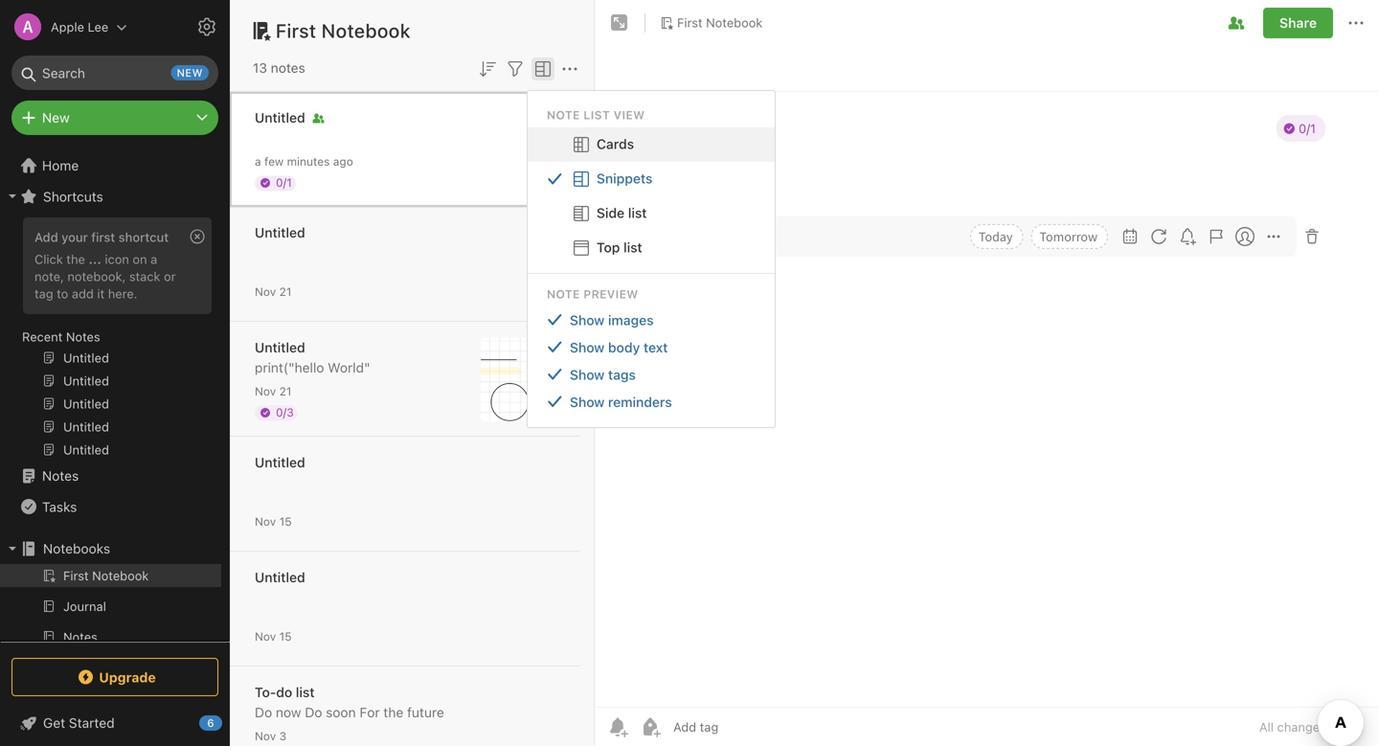 Task type: vqa. For each thing, say whether or not it's contained in the screenshot.
Search Box within Main element
no



Task type: locate. For each thing, give the bounding box(es) containing it.
list right top
[[624, 240, 643, 255]]

show reminders
[[570, 394, 672, 410]]

new search field
[[25, 56, 209, 90]]

note left preview
[[547, 287, 580, 301]]

body
[[608, 339, 640, 355]]

saved
[[1330, 720, 1364, 734]]

expand notebooks image
[[5, 541, 20, 557]]

1 horizontal spatial first
[[677, 15, 703, 30]]

list
[[628, 205, 647, 221], [624, 240, 643, 255], [296, 684, 315, 700]]

do right now
[[305, 705, 322, 720]]

Search text field
[[25, 56, 205, 90]]

do
[[276, 684, 292, 700]]

new
[[177, 67, 203, 79]]

a inside the "note list" element
[[255, 155, 261, 168]]

list inside 'link'
[[628, 205, 647, 221]]

new
[[42, 110, 70, 125]]

0 vertical spatial group
[[0, 212, 221, 468]]

1 vertical spatial nov 21
[[255, 385, 292, 398]]

a
[[255, 155, 261, 168], [151, 252, 157, 266]]

1 vertical spatial dropdown list menu
[[528, 306, 775, 416]]

0 horizontal spatial notebook
[[322, 19, 411, 42]]

tasks button
[[0, 491, 221, 522]]

a few minutes ago
[[255, 155, 353, 168]]

note list element
[[230, 0, 595, 746]]

shortcuts
[[43, 188, 103, 204]]

2 vertical spatial list
[[296, 684, 315, 700]]

0 horizontal spatial the
[[66, 252, 85, 266]]

top
[[597, 240, 620, 255]]

add a reminder image
[[606, 716, 629, 739]]

icon
[[105, 252, 129, 266]]

1 horizontal spatial do
[[305, 705, 322, 720]]

add
[[72, 286, 94, 301]]

1 dropdown list menu from the top
[[528, 127, 775, 265]]

nov 21 up untitled print("hello world" on the left of page
[[255, 285, 292, 298]]

the left ...
[[66, 252, 85, 266]]

nov
[[255, 285, 276, 298], [255, 385, 276, 398], [255, 515, 276, 528], [255, 630, 276, 643], [255, 730, 276, 743]]

click to collapse image
[[223, 711, 237, 734]]

0 vertical spatial more actions image
[[1345, 11, 1368, 34]]

first right expand note icon on the top left
[[677, 15, 703, 30]]

apple lee
[[51, 20, 108, 34]]

0 horizontal spatial more actions field
[[559, 56, 582, 80]]

2 21 from the top
[[279, 385, 292, 398]]

dropdown list menu
[[528, 127, 775, 265], [528, 306, 775, 416]]

click
[[34, 252, 63, 266]]

list for top list
[[624, 240, 643, 255]]

show reminders link
[[528, 388, 775, 416]]

first inside the "note list" element
[[276, 19, 317, 42]]

1 vertical spatial a
[[151, 252, 157, 266]]

1 vertical spatial nov 15
[[255, 630, 292, 643]]

1 horizontal spatial a
[[255, 155, 261, 168]]

note
[[547, 108, 580, 121], [547, 287, 580, 301]]

0 horizontal spatial do
[[255, 705, 272, 720]]

0 vertical spatial nov 21
[[255, 285, 292, 298]]

Add filters field
[[504, 56, 527, 80]]

the right the for
[[384, 705, 404, 720]]

dropdown list menu containing cards
[[528, 127, 775, 265]]

Help and Learning task checklist field
[[0, 708, 230, 739]]

Add tag field
[[672, 719, 815, 735]]

1 nov from the top
[[255, 285, 276, 298]]

more actions image for more actions field in the the note window element
[[1345, 11, 1368, 34]]

show down show tags on the left
[[570, 394, 605, 410]]

first notebook inside button
[[677, 15, 763, 30]]

show tags
[[570, 367, 636, 383]]

nov 15
[[255, 515, 292, 528], [255, 630, 292, 643]]

list
[[584, 108, 610, 121]]

thumbnail image
[[481, 338, 565, 422]]

0 horizontal spatial first
[[276, 19, 317, 42]]

for
[[360, 705, 380, 720]]

note window element
[[595, 0, 1380, 746]]

13
[[253, 60, 267, 76]]

1 horizontal spatial the
[[384, 705, 404, 720]]

more actions field right share button
[[1345, 8, 1368, 38]]

snippets
[[597, 171, 653, 186]]

0 vertical spatial a
[[255, 155, 261, 168]]

0 horizontal spatial a
[[151, 252, 157, 266]]

1 horizontal spatial more actions image
[[1345, 11, 1368, 34]]

0 horizontal spatial first notebook
[[276, 19, 411, 42]]

settings image
[[195, 15, 218, 38]]

more actions field inside the note window element
[[1345, 8, 1368, 38]]

2 nov 21 from the top
[[255, 385, 292, 398]]

now
[[276, 705, 301, 720]]

1 vertical spatial list
[[624, 240, 643, 255]]

show down note preview
[[570, 312, 605, 328]]

1 vertical spatial group
[[0, 564, 221, 687]]

group
[[0, 212, 221, 468], [0, 564, 221, 687]]

icon on a note, notebook, stack or tag to add it here.
[[34, 252, 176, 301]]

1 vertical spatial 21
[[279, 385, 292, 398]]

nov 21 up 0/3 in the left bottom of the page
[[255, 385, 292, 398]]

1 vertical spatial the
[[384, 705, 404, 720]]

show
[[570, 312, 605, 328], [570, 339, 605, 355], [570, 367, 605, 383], [570, 394, 605, 410]]

1 vertical spatial 15
[[279, 630, 292, 643]]

1 horizontal spatial more actions field
[[1345, 8, 1368, 38]]

list right "do"
[[296, 684, 315, 700]]

3 untitled from the top
[[255, 340, 305, 355]]

few
[[264, 155, 284, 168]]

get started
[[43, 715, 115, 731]]

more actions field right view options field
[[559, 56, 582, 80]]

15
[[279, 515, 292, 528], [279, 630, 292, 643]]

get
[[43, 715, 65, 731]]

2 dropdown list menu from the top
[[528, 306, 775, 416]]

0 vertical spatial the
[[66, 252, 85, 266]]

tree
[[0, 150, 230, 746]]

list right side
[[628, 205, 647, 221]]

0/3
[[276, 406, 294, 419]]

notes inside group
[[66, 330, 100, 344]]

1 group from the top
[[0, 212, 221, 468]]

show images link
[[528, 306, 775, 334]]

the
[[66, 252, 85, 266], [384, 705, 404, 720]]

2 15 from the top
[[279, 630, 292, 643]]

4 nov from the top
[[255, 630, 276, 643]]

do down to-
[[255, 705, 272, 720]]

notes
[[66, 330, 100, 344], [42, 468, 79, 484]]

0 horizontal spatial more actions image
[[559, 57, 582, 80]]

nov 21
[[255, 285, 292, 298], [255, 385, 292, 398]]

all changes saved
[[1260, 720, 1364, 734]]

2 note from the top
[[547, 287, 580, 301]]

2 show from the top
[[570, 339, 605, 355]]

3
[[279, 730, 287, 743]]

5 nov from the top
[[255, 730, 276, 743]]

3 nov from the top
[[255, 515, 276, 528]]

1 15 from the top
[[279, 515, 292, 528]]

0 vertical spatial more actions field
[[1345, 8, 1368, 38]]

0 vertical spatial 15
[[279, 515, 292, 528]]

0 vertical spatial nov 15
[[255, 515, 292, 528]]

a right the on
[[151, 252, 157, 266]]

cell inside 'tree'
[[0, 564, 221, 587]]

first up "notes"
[[276, 19, 317, 42]]

More actions field
[[1345, 8, 1368, 38], [559, 56, 582, 80]]

cell
[[0, 564, 221, 587]]

1 vertical spatial note
[[547, 287, 580, 301]]

first
[[677, 15, 703, 30], [276, 19, 317, 42]]

tasks
[[42, 499, 77, 515]]

shortcut
[[118, 230, 169, 244]]

note,
[[34, 269, 64, 283]]

share
[[1280, 15, 1317, 31]]

show body text link
[[528, 334, 775, 361]]

...
[[89, 252, 101, 266]]

notebook inside the "note list" element
[[322, 19, 411, 42]]

1 untitled from the top
[[255, 110, 305, 125]]

note for note list view
[[547, 108, 580, 121]]

do
[[255, 705, 272, 720], [305, 705, 322, 720]]

a inside icon on a note, notebook, stack or tag to add it here.
[[151, 252, 157, 266]]

upgrade
[[99, 669, 156, 685]]

2 nov from the top
[[255, 385, 276, 398]]

more actions image right share button
[[1345, 11, 1368, 34]]

notes up 'tasks'
[[42, 468, 79, 484]]

21
[[279, 285, 292, 298], [279, 385, 292, 398]]

recent notes
[[22, 330, 100, 344]]

the inside to-do list do now do soon for the future nov 3
[[384, 705, 404, 720]]

more actions image
[[1345, 11, 1368, 34], [559, 57, 582, 80]]

first notebook
[[677, 15, 763, 30], [276, 19, 411, 42]]

cards menu item
[[528, 127, 775, 162]]

2 do from the left
[[305, 705, 322, 720]]

1 horizontal spatial notebook
[[706, 15, 763, 30]]

more actions image right view options field
[[559, 57, 582, 80]]

1 show from the top
[[570, 312, 605, 328]]

1 nov 21 from the top
[[255, 285, 292, 298]]

show up show tags on the left
[[570, 339, 605, 355]]

1 horizontal spatial first notebook
[[677, 15, 763, 30]]

1 do from the left
[[255, 705, 272, 720]]

untitled inside untitled print("hello world"
[[255, 340, 305, 355]]

show left tags
[[570, 367, 605, 383]]

notes link
[[0, 461, 221, 491]]

4 show from the top
[[570, 394, 605, 410]]

Account field
[[0, 8, 128, 46]]

notes right recent
[[66, 330, 100, 344]]

1 note from the top
[[547, 108, 580, 121]]

0 vertical spatial dropdown list menu
[[528, 127, 775, 265]]

21 up 0/3 in the left bottom of the page
[[279, 385, 292, 398]]

note left 'list'
[[547, 108, 580, 121]]

a left few
[[255, 155, 261, 168]]

0 vertical spatial notes
[[66, 330, 100, 344]]

show for show tags
[[570, 367, 605, 383]]

3 show from the top
[[570, 367, 605, 383]]

home link
[[0, 150, 230, 181]]

21 up untitled print("hello world" on the left of page
[[279, 285, 292, 298]]

1 vertical spatial more actions image
[[559, 57, 582, 80]]

changes
[[1278, 720, 1327, 734]]

0 vertical spatial 21
[[279, 285, 292, 298]]

0 vertical spatial list
[[628, 205, 647, 221]]

0 vertical spatial note
[[547, 108, 580, 121]]

first
[[91, 230, 115, 244]]

tree containing home
[[0, 150, 230, 746]]

more actions image inside the "note list" element
[[559, 57, 582, 80]]



Task type: describe. For each thing, give the bounding box(es) containing it.
2 group from the top
[[0, 564, 221, 687]]

dropdown list menu containing show images
[[528, 306, 775, 416]]

notebooks link
[[0, 534, 221, 564]]

future
[[407, 705, 444, 720]]

2 nov 15 from the top
[[255, 630, 292, 643]]

show images
[[570, 312, 654, 328]]

print("hello
[[255, 360, 324, 376]]

note preview
[[547, 287, 639, 301]]

share button
[[1264, 8, 1334, 38]]

list inside to-do list do now do soon for the future nov 3
[[296, 684, 315, 700]]

your
[[62, 230, 88, 244]]

show for show reminders
[[570, 394, 605, 410]]

nov inside to-do list do now do soon for the future nov 3
[[255, 730, 276, 743]]

top list link
[[528, 231, 775, 265]]

2 untitled from the top
[[255, 225, 305, 240]]

to
[[57, 286, 68, 301]]

notebook,
[[67, 269, 126, 283]]

untitled print("hello world"
[[255, 340, 370, 376]]

to-do list do now do soon for the future nov 3
[[255, 684, 444, 743]]

stack
[[129, 269, 160, 283]]

cards
[[597, 136, 634, 152]]

1 nov 15 from the top
[[255, 515, 292, 528]]

minutes
[[287, 155, 330, 168]]

first notebook button
[[653, 10, 770, 36]]

reminders
[[608, 394, 672, 410]]

add filters image
[[504, 57, 527, 80]]

1 vertical spatial notes
[[42, 468, 79, 484]]

show tags link
[[528, 361, 775, 388]]

group containing add your first shortcut
[[0, 212, 221, 468]]

list for side list
[[628, 205, 647, 221]]

View options field
[[527, 56, 555, 80]]

show for show images
[[570, 312, 605, 328]]

new button
[[11, 101, 218, 135]]

5 untitled from the top
[[255, 570, 305, 585]]

the inside group
[[66, 252, 85, 266]]

recent
[[22, 330, 63, 344]]

show body text
[[570, 339, 668, 355]]

top list
[[597, 240, 643, 255]]

tag
[[34, 286, 53, 301]]

started
[[69, 715, 115, 731]]

1 21 from the top
[[279, 285, 292, 298]]

side
[[597, 205, 625, 221]]

home
[[42, 158, 79, 173]]

side list
[[597, 205, 647, 221]]

all
[[1260, 720, 1274, 734]]

text
[[644, 339, 668, 355]]

lee
[[88, 20, 108, 34]]

cards link
[[528, 127, 775, 162]]

more actions image for the bottommost more actions field
[[559, 57, 582, 80]]

here.
[[108, 286, 137, 301]]

notebooks
[[43, 541, 110, 557]]

4 untitled from the top
[[255, 455, 305, 470]]

expand note image
[[608, 11, 631, 34]]

first notebook inside the "note list" element
[[276, 19, 411, 42]]

1 vertical spatial more actions field
[[559, 56, 582, 80]]

note for note preview
[[547, 287, 580, 301]]

0/1
[[276, 176, 292, 189]]

apple
[[51, 20, 84, 34]]

or
[[164, 269, 176, 283]]

ago
[[333, 155, 353, 168]]

show for show body text
[[570, 339, 605, 355]]

6
[[207, 717, 214, 730]]

to-
[[255, 684, 276, 700]]

tags
[[608, 367, 636, 383]]

notebook inside button
[[706, 15, 763, 30]]

side list link
[[528, 196, 775, 231]]

click the ...
[[34, 252, 101, 266]]

add your first shortcut
[[34, 230, 169, 244]]

shortcuts button
[[0, 181, 221, 212]]

13 notes
[[253, 60, 305, 76]]

note list view
[[547, 108, 645, 121]]

on
[[133, 252, 147, 266]]

Note Editor text field
[[595, 92, 1380, 707]]

first inside button
[[677, 15, 703, 30]]

view
[[614, 108, 645, 121]]

Sort options field
[[476, 56, 499, 80]]

add
[[34, 230, 58, 244]]

images
[[608, 312, 654, 328]]

notes
[[271, 60, 305, 76]]

it
[[97, 286, 105, 301]]

snippets link
[[528, 162, 775, 196]]

upgrade button
[[11, 658, 218, 696]]

world"
[[328, 360, 370, 376]]

soon
[[326, 705, 356, 720]]

preview
[[584, 287, 639, 301]]

add tag image
[[639, 716, 662, 739]]



